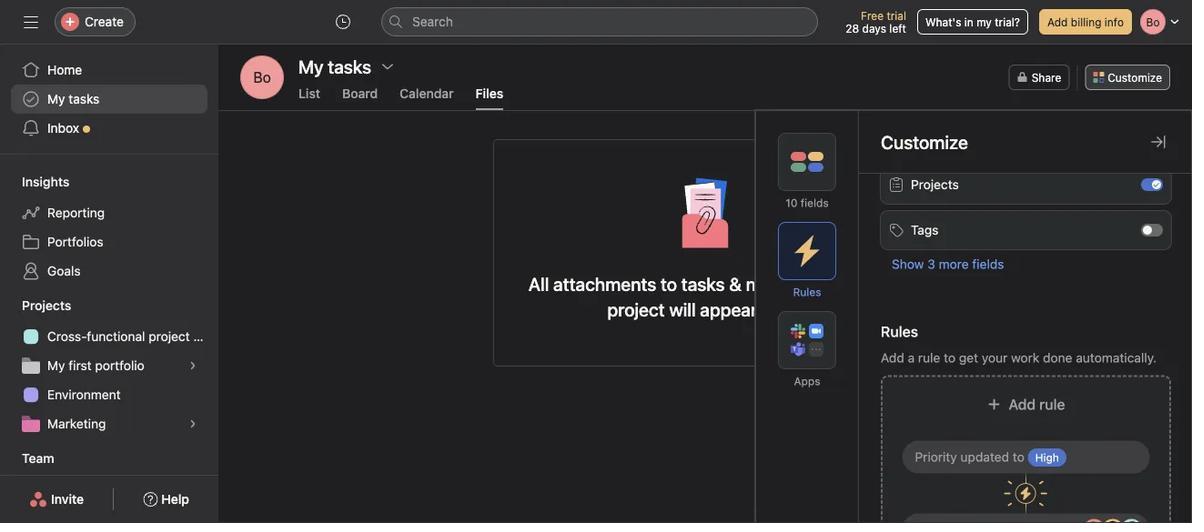 Task type: vqa. For each thing, say whether or not it's contained in the screenshot.
Completed tasks
no



Task type: locate. For each thing, give the bounding box(es) containing it.
project
[[608, 299, 665, 320], [149, 329, 190, 344]]

1 vertical spatial my
[[47, 358, 65, 373]]

1 vertical spatial tasks
[[682, 273, 725, 295]]

0 vertical spatial switch
[[1142, 178, 1164, 191]]

2 vertical spatial add
[[1009, 396, 1036, 413]]

1 vertical spatial fields
[[973, 257, 1005, 272]]

1 horizontal spatial add
[[1009, 396, 1036, 413]]

10
[[786, 197, 798, 209]]

my inside my tasks link
[[47, 92, 65, 107]]

add for add a rule to get your work done automatically.
[[881, 351, 905, 366]]

projects up tags at the top
[[911, 177, 959, 192]]

see details, marketing image
[[188, 419, 198, 430]]

show 3 more fields button
[[892, 257, 1005, 272]]

search list box
[[382, 7, 819, 36]]

0 vertical spatial fields
[[801, 197, 829, 209]]

1 vertical spatial switch
[[1142, 224, 1164, 237]]

calendar
[[400, 86, 454, 101]]

customize up tags at the top
[[881, 131, 969, 153]]

1 horizontal spatial projects
[[911, 177, 959, 192]]

add left billing
[[1048, 15, 1068, 28]]

1 vertical spatial rule
[[1040, 396, 1066, 413]]

1 vertical spatial project
[[149, 329, 190, 344]]

invite
[[51, 492, 84, 507]]

0 vertical spatial rules
[[793, 286, 822, 299]]

my inside my first portfolio link
[[47, 358, 65, 373]]

rules up a
[[881, 323, 919, 341]]

1 horizontal spatial rule
[[1040, 396, 1066, 413]]

priority updated to high
[[916, 450, 1060, 465]]

my
[[977, 15, 992, 28]]

1 horizontal spatial in
[[965, 15, 974, 28]]

history image
[[336, 15, 351, 29]]

tasks inside all attachments to tasks & messages in this project will appear here.
[[682, 273, 725, 295]]

add down work at the bottom of the page
[[1009, 396, 1036, 413]]

in
[[965, 15, 974, 28], [834, 273, 848, 295]]

1 vertical spatial to
[[944, 351, 956, 366]]

cross-
[[47, 329, 87, 344]]

0 vertical spatial my
[[47, 92, 65, 107]]

my
[[47, 92, 65, 107], [47, 358, 65, 373]]

get
[[960, 351, 979, 366]]

to left get
[[944, 351, 956, 366]]

cross-functional project plan link
[[11, 322, 218, 351]]

rule down done in the right of the page
[[1040, 396, 1066, 413]]

1 horizontal spatial project
[[608, 299, 665, 320]]

2 horizontal spatial add
[[1048, 15, 1068, 28]]

projects up cross-
[[22, 298, 71, 313]]

add inside button
[[1048, 15, 1068, 28]]

fields
[[801, 197, 829, 209], [973, 257, 1005, 272]]

1 switch from the top
[[1142, 178, 1164, 191]]

my for my first portfolio
[[47, 358, 65, 373]]

customize inside dropdown button
[[1108, 71, 1163, 84]]

1 vertical spatial in
[[834, 273, 848, 295]]

1 vertical spatial projects
[[22, 298, 71, 313]]

a
[[908, 351, 915, 366]]

free
[[861, 9, 884, 22]]

list
[[299, 86, 320, 101]]

marketing link
[[11, 410, 208, 439]]

priority
[[916, 450, 958, 465]]

tasks left &
[[682, 273, 725, 295]]

add billing info button
[[1040, 9, 1133, 35]]

reporting link
[[11, 198, 208, 228]]

work
[[1012, 351, 1040, 366]]

cross-functional project plan
[[47, 329, 218, 344]]

0 vertical spatial project
[[608, 299, 665, 320]]

projects element
[[0, 290, 219, 443]]

tasks
[[69, 92, 100, 107], [682, 273, 725, 295]]

tasks inside 'global' element
[[69, 92, 100, 107]]

fields right the more
[[973, 257, 1005, 272]]

2 horizontal spatial to
[[1013, 450, 1025, 465]]

my tasks
[[299, 56, 372, 77]]

my up inbox
[[47, 92, 65, 107]]

my for my tasks
[[47, 92, 65, 107]]

my left first
[[47, 358, 65, 373]]

add for add billing info
[[1048, 15, 1068, 28]]

0 horizontal spatial add
[[881, 351, 905, 366]]

updated
[[961, 450, 1010, 465]]

appear here.
[[700, 299, 804, 320]]

2 vertical spatial to
[[1013, 450, 1025, 465]]

0 horizontal spatial in
[[834, 273, 848, 295]]

project inside all attachments to tasks & messages in this project will appear here.
[[608, 299, 665, 320]]

0 vertical spatial to
[[661, 273, 677, 295]]

1 vertical spatial customize
[[881, 131, 969, 153]]

0 horizontal spatial fields
[[801, 197, 829, 209]]

rule
[[919, 351, 941, 366], [1040, 396, 1066, 413]]

team button
[[0, 450, 54, 468]]

add
[[1048, 15, 1068, 28], [881, 351, 905, 366], [1009, 396, 1036, 413]]

projects button
[[0, 297, 71, 315]]

0 horizontal spatial project
[[149, 329, 190, 344]]

0 horizontal spatial projects
[[22, 298, 71, 313]]

customize
[[1108, 71, 1163, 84], [881, 131, 969, 153]]

team
[[22, 451, 54, 466]]

search
[[412, 14, 453, 29]]

info
[[1105, 15, 1124, 28]]

10 fields
[[786, 197, 829, 209]]

1 horizontal spatial fields
[[973, 257, 1005, 272]]

rules left this
[[793, 286, 822, 299]]

1 horizontal spatial rules
[[881, 323, 919, 341]]

add left a
[[881, 351, 905, 366]]

switch
[[1142, 178, 1164, 191], [1142, 224, 1164, 237]]

your
[[982, 351, 1008, 366]]

0 vertical spatial in
[[965, 15, 974, 28]]

in left this
[[834, 273, 848, 295]]

1 vertical spatial add
[[881, 351, 905, 366]]

project down attachments
[[608, 299, 665, 320]]

2 my from the top
[[47, 358, 65, 373]]

projects
[[911, 177, 959, 192], [22, 298, 71, 313]]

home link
[[11, 56, 208, 85]]

portfolio
[[95, 358, 145, 373]]

0 horizontal spatial rule
[[919, 351, 941, 366]]

fields right 10
[[801, 197, 829, 209]]

0 horizontal spatial tasks
[[69, 92, 100, 107]]

to
[[661, 273, 677, 295], [944, 351, 956, 366], [1013, 450, 1025, 465]]

tags
[[911, 223, 939, 238]]

show
[[892, 257, 925, 272]]

0 vertical spatial tasks
[[69, 92, 100, 107]]

to for attachments
[[661, 273, 677, 295]]

customize button
[[1086, 65, 1171, 90]]

3
[[928, 257, 936, 272]]

rules
[[793, 286, 822, 299], [881, 323, 919, 341]]

0 horizontal spatial to
[[661, 273, 677, 295]]

1 vertical spatial rules
[[881, 323, 919, 341]]

to up will
[[661, 273, 677, 295]]

switch for projects
[[1142, 178, 1164, 191]]

insights element
[[0, 166, 219, 290]]

all
[[529, 273, 549, 295]]

plan
[[193, 329, 218, 344]]

0 vertical spatial add
[[1048, 15, 1068, 28]]

tasks down home
[[69, 92, 100, 107]]

in left the my
[[965, 15, 974, 28]]

bo button
[[240, 56, 284, 99]]

2 switch from the top
[[1142, 224, 1164, 237]]

trial
[[887, 9, 907, 22]]

what's in my trial? button
[[918, 9, 1029, 35]]

left
[[890, 22, 907, 35]]

0 vertical spatial customize
[[1108, 71, 1163, 84]]

1 horizontal spatial tasks
[[682, 273, 725, 295]]

to inside all attachments to tasks & messages in this project will appear here.
[[661, 273, 677, 295]]

0 vertical spatial rule
[[919, 351, 941, 366]]

project inside the cross-functional project plan link
[[149, 329, 190, 344]]

1 my from the top
[[47, 92, 65, 107]]

to left high
[[1013, 450, 1025, 465]]

rule right a
[[919, 351, 941, 366]]

in inside button
[[965, 15, 974, 28]]

customize down info
[[1108, 71, 1163, 84]]

project left plan
[[149, 329, 190, 344]]

1 horizontal spatial customize
[[1108, 71, 1163, 84]]



Task type: describe. For each thing, give the bounding box(es) containing it.
to for updated
[[1013, 450, 1025, 465]]

switch for tags
[[1142, 224, 1164, 237]]

files
[[476, 86, 504, 101]]

help button
[[131, 483, 201, 516]]

28
[[846, 22, 860, 35]]

search button
[[382, 7, 819, 36]]

0 vertical spatial projects
[[911, 177, 959, 192]]

bo
[[253, 69, 271, 86]]

goals
[[47, 264, 81, 279]]

inbox
[[47, 121, 79, 136]]

more
[[939, 257, 969, 272]]

home
[[47, 62, 82, 77]]

portfolios
[[47, 234, 103, 249]]

free trial 28 days left
[[846, 9, 907, 35]]

help
[[161, 492, 189, 507]]

my first portfolio
[[47, 358, 145, 373]]

list link
[[299, 86, 320, 110]]

1 horizontal spatial to
[[944, 351, 956, 366]]

billing
[[1071, 15, 1102, 28]]

messages
[[746, 273, 830, 295]]

add rule
[[1009, 396, 1066, 413]]

add billing info
[[1048, 15, 1124, 28]]

&
[[730, 273, 742, 295]]

show 3 more fields
[[892, 257, 1005, 272]]

first
[[69, 358, 92, 373]]

functional
[[87, 329, 145, 344]]

add a rule to get your work done automatically.
[[881, 351, 1157, 366]]

portfolios link
[[11, 228, 208, 257]]

what's in my trial?
[[926, 15, 1021, 28]]

create button
[[55, 7, 136, 36]]

board link
[[342, 86, 378, 110]]

environment
[[47, 387, 121, 402]]

in inside all attachments to tasks & messages in this project will appear here.
[[834, 273, 848, 295]]

0 horizontal spatial customize
[[881, 131, 969, 153]]

done
[[1044, 351, 1073, 366]]

0 horizontal spatial rules
[[793, 286, 822, 299]]

high
[[1036, 452, 1060, 464]]

insights button
[[0, 173, 70, 191]]

invite button
[[17, 483, 96, 516]]

marketing
[[47, 417, 106, 432]]

hide sidebar image
[[24, 15, 38, 29]]

my tasks
[[47, 92, 100, 107]]

show options image
[[381, 59, 395, 74]]

share
[[1032, 71, 1062, 84]]

calendar link
[[400, 86, 454, 110]]

inbox link
[[11, 114, 208, 143]]

my first portfolio link
[[11, 351, 208, 381]]

automatically.
[[1076, 351, 1157, 366]]

add for add rule
[[1009, 396, 1036, 413]]

create
[[85, 14, 124, 29]]

board
[[342, 86, 378, 101]]

reporting
[[47, 205, 105, 220]]

will
[[670, 299, 696, 320]]

apps
[[794, 375, 821, 388]]

days
[[863, 22, 887, 35]]

projects inside dropdown button
[[22, 298, 71, 313]]

attachments
[[554, 273, 657, 295]]

see details, my first portfolio image
[[188, 361, 198, 371]]

all attachments to tasks & messages in this project will appear here.
[[529, 273, 883, 320]]

close details image
[[1152, 135, 1166, 149]]

trial?
[[995, 15, 1021, 28]]

environment link
[[11, 381, 208, 410]]

global element
[[0, 45, 219, 154]]

insights
[[22, 174, 70, 189]]

share button
[[1009, 65, 1070, 90]]

my tasks link
[[11, 85, 208, 114]]

goals link
[[11, 257, 208, 286]]

files link
[[476, 86, 504, 110]]

what's
[[926, 15, 962, 28]]

this
[[853, 273, 883, 295]]



